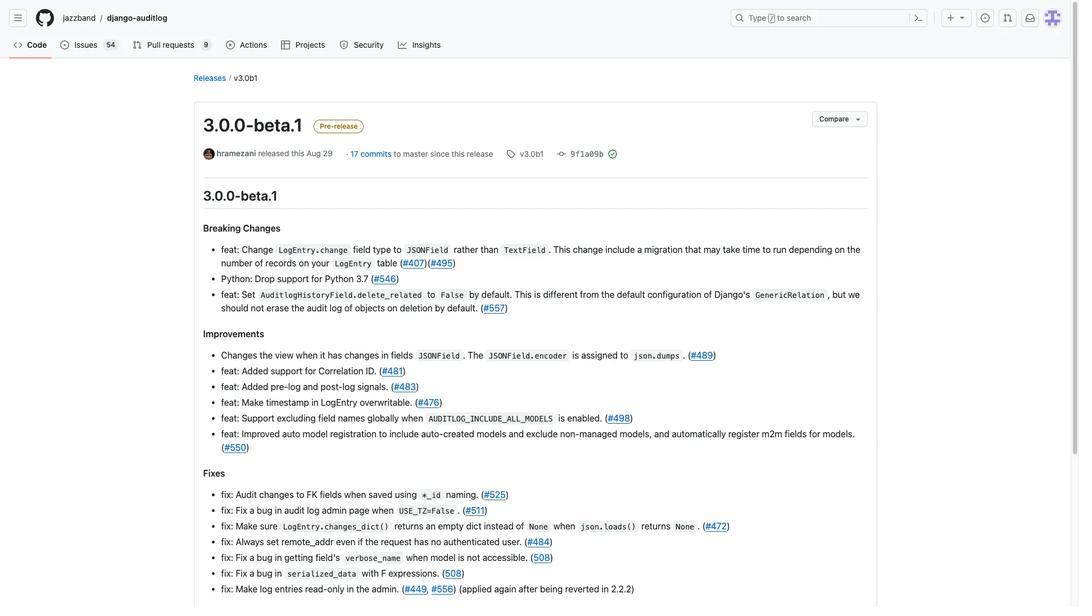 Task type: vqa. For each thing, say whether or not it's contained in the screenshot.
#550
yes



Task type: locate. For each thing, give the bounding box(es) containing it.
make
[[242, 397, 264, 407], [236, 521, 258, 531], [236, 584, 258, 594]]

1 vertical spatial 3.0.0-
[[203, 188, 241, 204]]

2 vertical spatial fields
[[320, 490, 342, 500]]

model inside feat: improved auto model registration to include auto-created models and exclude non-managed models, and automatically register m2m fields for models. (
[[303, 429, 328, 439]]

in up the sure
[[275, 505, 282, 515]]

beta.1 up hramezani released this aug 29
[[254, 114, 303, 136]]

include down globally
[[390, 429, 419, 439]]

1 3.0.0-beta.1 from the top
[[203, 114, 303, 136]]

m2m
[[762, 429, 783, 439]]

1 vertical spatial changes
[[259, 490, 294, 500]]

should
[[221, 303, 249, 313]]

beta.1 for pre-
[[254, 114, 303, 136]]

1 vertical spatial not
[[467, 553, 480, 563]]

requests
[[163, 40, 194, 49]]

managed
[[580, 429, 618, 439]]

releases link
[[194, 73, 226, 83]]

fields inside feat: improved auto model registration to include auto-created models and exclude non-managed models, and automatically register m2m fields for models. (
[[785, 429, 807, 439]]

0 horizontal spatial by
[[435, 303, 445, 313]]

log inside , but we should not erase the audit log of objects on deletion by default. (
[[330, 303, 342, 313]]

0 vertical spatial release
[[334, 122, 358, 130]]

508
[[534, 553, 550, 563], [445, 568, 462, 578]]

has inside changes the view when it has changes in fields jsonfield . the jsonfield.encoder is assigned to json.dumps . ( #489 ) feat: added support for correlation id. ( #481 ) feat: added pre-log and post-log signals. ( #483 ) feat: make timestamp in logentry overwritable. ( #476 ) feat: support excluding field names globally when auditlog_include_all_models is enabled. ( #498 )
[[328, 350, 342, 360]]

make inside changes the view when it has changes in fields jsonfield . the jsonfield.encoder is assigned to json.dumps . ( #489 ) feat: added support for correlation id. ( #481 ) feat: added pre-log and post-log signals. ( #483 ) feat: make timestamp in logentry overwritable. ( #476 ) feat: support excluding field names globally when auditlog_include_all_models is enabled. ( #498 )
[[242, 397, 264, 407]]

v3.0b1 right tag image at the left of the page
[[520, 149, 544, 159]]

django-
[[107, 13, 136, 22]]

508 link for with f expressions. (
[[445, 568, 462, 578]]

#495 link
[[431, 258, 453, 268]]

instead
[[484, 521, 514, 531]]

2 added from the top
[[242, 382, 269, 392]]

#481
[[382, 366, 403, 376]]

on right objects
[[388, 303, 398, 313]]

508 down the #484 link
[[534, 553, 550, 563]]

to inside feat: improved auto model registration to include auto-created models and exclude non-managed models, and automatically register m2m fields for models. (
[[379, 429, 387, 439]]

issue opened image left issues
[[60, 40, 69, 49]]

audit
[[307, 303, 327, 313], [284, 505, 305, 515]]

release up ·
[[334, 122, 358, 130]]

v3.0b1 link left commit image
[[507, 148, 544, 160]]

3.0.0-beta.1 up 'hramezani' link
[[203, 114, 303, 136]]

by
[[469, 289, 479, 299], [435, 303, 445, 313]]

. right textfield
[[549, 244, 551, 254]]

beta.1 up breaking changes
[[241, 188, 278, 204]]

auditlog
[[136, 13, 167, 22]]

has
[[328, 350, 342, 360], [414, 537, 429, 547]]

. left the #489
[[683, 350, 686, 360]]

/ inside jazzband / django-auditlog
[[100, 13, 103, 23]]

1 vertical spatial changes
[[221, 350, 257, 360]]

naming.
[[446, 490, 479, 500]]

and left post-
[[303, 382, 318, 392]]

a
[[638, 244, 642, 254], [250, 505, 255, 515], [250, 553, 255, 563], [250, 568, 255, 578]]

7 feat: from the top
[[221, 429, 240, 439]]

#511 link
[[466, 505, 485, 515]]

1 horizontal spatial on
[[388, 303, 398, 313]]

1 horizontal spatial ,
[[828, 289, 831, 299]]

and right models,
[[655, 429, 670, 439]]

make left entries
[[236, 584, 258, 594]]

1 vertical spatial for
[[305, 366, 316, 376]]

of down change
[[255, 258, 263, 268]]

3.0.0- up breaking
[[203, 188, 241, 204]]

0 horizontal spatial default.
[[447, 303, 478, 313]]

/ for jazzband
[[100, 13, 103, 23]]

but
[[833, 289, 846, 299]]

3.0.0-beta.1 up breaking changes
[[203, 188, 278, 204]]

*_id
[[423, 491, 441, 500]]

1 horizontal spatial triangle down image
[[958, 13, 967, 22]]

to down globally
[[379, 429, 387, 439]]

pull requests
[[147, 40, 194, 49]]

of
[[255, 258, 263, 268], [704, 289, 712, 299], [345, 303, 353, 313], [516, 521, 524, 531]]

triangle down image right compare
[[854, 115, 863, 124]]

releases
[[194, 73, 226, 83]]

1 horizontal spatial not
[[467, 553, 480, 563]]

0 horizontal spatial issue opened image
[[60, 40, 69, 49]]

#472 link
[[706, 521, 727, 531]]

(applied
[[459, 584, 492, 594]]

0 horizontal spatial release
[[334, 122, 358, 130]]

issue opened image left git pull request icon
[[981, 13, 990, 22]]

0 horizontal spatial and
[[303, 382, 318, 392]]

/ right type
[[770, 15, 774, 22]]

0 vertical spatial 508
[[534, 553, 550, 563]]

2 vertical spatial for
[[810, 429, 821, 439]]

3.0.0-beta.1 for breaking
[[203, 188, 278, 204]]

1 vertical spatial this
[[515, 289, 532, 299]]

added down improvements
[[242, 366, 269, 376]]

1 vertical spatial v3.0b1 link
[[507, 148, 544, 160]]

shield image
[[340, 40, 349, 49]]

this
[[291, 148, 305, 158], [452, 149, 465, 159]]

set
[[267, 537, 279, 547]]

0 vertical spatial on
[[835, 244, 845, 254]]

2 fix: from the top
[[221, 505, 233, 515]]

fields inside fixes fix: audit changes to fk fields when saved using *_id naming. ( #525 ) fix: fix a bug in audit log admin page when use_tz=false . ( #511 ) fix: make sure logentry.changes_dict() returns an empty dict instead of none when json.loads() returns none . ( #472 ) fix: always set remote_addr even if the request has no authenticated user. ( #484 ) fix: fix a bug in getting field's verbose_name when model is not accessible. ( 508 ) fix: fix a bug in serialized_data with f expressions. ( 508 ) fix: make log entries read-only in the admin. ( #449 , #556 ) (applied again after being reverted in 2.2.2)
[[320, 490, 342, 500]]

make up support
[[242, 397, 264, 407]]

support inside changes the view when it has changes in fields jsonfield . the jsonfield.encoder is assigned to json.dumps . ( #489 ) feat: added support for correlation id. ( #481 ) feat: added pre-log and post-log signals. ( #483 ) feat: make timestamp in logentry overwritable. ( #476 ) feat: support excluding field names globally when auditlog_include_all_models is enabled. ( #498 )
[[271, 366, 303, 376]]

jazzband link
[[58, 9, 100, 27]]

v3.0b1
[[234, 73, 258, 83], [520, 149, 544, 159]]

( inside , but we should not erase the audit log of objects on deletion by default. (
[[481, 303, 484, 313]]

2 vertical spatial bug
[[257, 568, 273, 578]]

0 vertical spatial model
[[303, 429, 328, 439]]

bug
[[257, 505, 273, 515], [257, 553, 273, 563], [257, 568, 273, 578]]

1 vertical spatial triangle down image
[[854, 115, 863, 124]]

3.0.0- for breaking
[[203, 188, 241, 204]]

1 horizontal spatial fields
[[391, 350, 413, 360]]

/ inside type / to search
[[770, 15, 774, 22]]

2 horizontal spatial and
[[655, 429, 670, 439]]

logentry
[[335, 259, 372, 268], [321, 397, 358, 407]]

0 horizontal spatial none
[[530, 522, 548, 531]]

by right false
[[469, 289, 479, 299]]

5 feat: from the top
[[221, 397, 240, 407]]

0 horizontal spatial v3.0b1 link
[[234, 73, 258, 83]]

on down logentry.change
[[299, 258, 309, 268]]

for
[[311, 274, 323, 284], [305, 366, 316, 376], [810, 429, 821, 439]]

jsonfield inside feat: change logentry.change field type to jsonfield rather than textfield
[[407, 245, 449, 254]]

2 horizontal spatial on
[[835, 244, 845, 254]]

#525 link
[[484, 490, 506, 500]]

1 horizontal spatial v3.0b1
[[520, 149, 544, 159]]

1 horizontal spatial /
[[770, 15, 774, 22]]

audit up remote_addr
[[284, 505, 305, 515]]

3.0.0-beta.1 for pre-
[[203, 114, 303, 136]]

include inside feat: improved auto model registration to include auto-created models and exclude non-managed models, and automatically register m2m fields for models. (
[[390, 429, 419, 439]]

0 horizontal spatial 508 link
[[445, 568, 462, 578]]

2 3.0.0- from the top
[[203, 188, 241, 204]]

python:
[[221, 274, 253, 284]]

0 vertical spatial audit
[[307, 303, 327, 313]]

when left json.loads() in the bottom of the page
[[554, 521, 576, 531]]

make up always
[[236, 521, 258, 531]]

to up deletion
[[427, 289, 436, 299]]

0 horizontal spatial field
[[318, 413, 336, 423]]

1 vertical spatial ,
[[427, 584, 429, 594]]

1 horizontal spatial none
[[676, 522, 695, 531]]

2 none from the left
[[676, 522, 695, 531]]

feat: set auditloghistoryfield.delete_related to false by default. this is different from the default configuration of django's genericrelation
[[221, 289, 825, 299]]

models
[[477, 429, 507, 439]]

0 vertical spatial default.
[[482, 289, 513, 299]]

is inside fixes fix: audit changes to fk fields when saved using *_id naming. ( #525 ) fix: fix a bug in audit log admin page when use_tz=false . ( #511 ) fix: make sure logentry.changes_dict() returns an empty dict instead of none when json.loads() returns none . ( #472 ) fix: always set remote_addr even if the request has no authenticated user. ( #484 ) fix: fix a bug in getting field's verbose_name when model is not accessible. ( 508 ) fix: fix a bug in serialized_data with f expressions. ( 508 ) fix: make log entries read-only in the admin. ( #449 , #556 ) (applied again after being reverted in 2.2.2)
[[458, 553, 465, 563]]

1 vertical spatial v3.0b1
[[520, 149, 544, 159]]

1 vertical spatial 508
[[445, 568, 462, 578]]

2 3.0.0-beta.1 from the top
[[203, 188, 278, 204]]

v3.0b1 link down actions link
[[234, 73, 258, 83]]

python: drop support for python 3.7 ( #546 )
[[221, 274, 400, 284]]

1 vertical spatial has
[[414, 537, 429, 547]]

0 vertical spatial by
[[469, 289, 479, 299]]

is down authenticated
[[458, 553, 465, 563]]

changes inside changes the view when it has changes in fields jsonfield . the jsonfield.encoder is assigned to json.dumps . ( #489 ) feat: added support for correlation id. ( #481 ) feat: added pre-log and post-log signals. ( #483 ) feat: make timestamp in logentry overwritable. ( #476 ) feat: support excluding field names globally when auditlog_include_all_models is enabled. ( #498 )
[[345, 350, 379, 360]]

0 horizontal spatial audit
[[284, 505, 305, 515]]

log down correlation
[[343, 382, 355, 392]]

, left but
[[828, 289, 831, 299]]

0 vertical spatial not
[[251, 303, 264, 313]]

feat: improved auto model registration to include auto-created models and exclude non-managed models, and automatically register m2m fields for models. (
[[221, 429, 856, 452]]

#489
[[691, 350, 713, 360]]

support
[[277, 274, 309, 284], [271, 366, 303, 376]]

0 vertical spatial field
[[353, 244, 371, 254]]

#550 link
[[225, 442, 246, 452]]

0 horizontal spatial /
[[100, 13, 103, 23]]

when left it on the bottom of page
[[296, 350, 318, 360]]

1 horizontal spatial field
[[353, 244, 371, 254]]

when down saved
[[372, 505, 394, 515]]

3.0.0-beta.1
[[203, 114, 303, 136], [203, 188, 278, 204]]

0 vertical spatial beta.1
[[254, 114, 303, 136]]

changes down improvements
[[221, 350, 257, 360]]

. inside . this change include a migration that may take time to run depending on the number of records on your
[[549, 244, 551, 254]]

returns up request
[[395, 521, 424, 531]]

of inside , but we should not erase the audit log of objects on deletion by default. (
[[345, 303, 353, 313]]

only
[[328, 584, 345, 594]]

an
[[426, 521, 436, 531]]

0 vertical spatial added
[[242, 366, 269, 376]]

not down set at the top
[[251, 303, 264, 313]]

always
[[236, 537, 264, 547]]

audit down auditloghistoryfield.delete_related
[[307, 303, 327, 313]]

0 vertical spatial 3.0.0-beta.1
[[203, 114, 303, 136]]

3 bug from the top
[[257, 568, 273, 578]]

1 3.0.0- from the top
[[203, 114, 254, 136]]

1 vertical spatial added
[[242, 382, 269, 392]]

table
[[377, 258, 398, 268]]

0 vertical spatial include
[[606, 244, 635, 254]]

json.loads()
[[581, 522, 636, 531]]

3 fix: from the top
[[221, 521, 233, 531]]

0 horizontal spatial on
[[299, 258, 309, 268]]

, left #556 on the left of the page
[[427, 584, 429, 594]]

1 vertical spatial field
[[318, 413, 336, 423]]

deletion
[[400, 303, 433, 313]]

none
[[530, 522, 548, 531], [676, 522, 695, 531]]

#525
[[484, 490, 506, 500]]

@hramezani image
[[203, 149, 215, 160]]

1 horizontal spatial returns
[[642, 521, 671, 531]]

the left view
[[260, 350, 273, 360]]

to left run
[[763, 244, 771, 254]]

by down false
[[435, 303, 445, 313]]

1 vertical spatial default.
[[447, 303, 478, 313]]

fields up #481 on the left bottom of page
[[391, 350, 413, 360]]

9f1a09b
[[571, 150, 604, 159]]

compare button
[[813, 111, 868, 127]]

1 horizontal spatial model
[[431, 553, 456, 563]]

records
[[266, 258, 297, 268]]

issue opened image
[[981, 13, 990, 22], [60, 40, 69, 49]]

has left no
[[414, 537, 429, 547]]

1 vertical spatial jsonfield
[[419, 351, 460, 360]]

support down view
[[271, 366, 303, 376]]

jsonfield up )(
[[407, 245, 449, 254]]

release
[[334, 122, 358, 130], [467, 149, 493, 159]]

git pull request image
[[133, 40, 142, 49]]

logentry.change
[[279, 245, 348, 254]]

not
[[251, 303, 264, 313], [467, 553, 480, 563]]

support down records
[[277, 274, 309, 284]]

0 vertical spatial ,
[[828, 289, 831, 299]]

and
[[303, 382, 318, 392], [509, 429, 524, 439], [655, 429, 670, 439]]

logentry down post-
[[321, 397, 358, 407]]

breaking
[[203, 223, 241, 233]]

1 horizontal spatial include
[[606, 244, 635, 254]]

aug
[[307, 148, 321, 158]]

2 bug from the top
[[257, 553, 273, 563]]

for left 'models.'
[[810, 429, 821, 439]]

none left "#472" link
[[676, 522, 695, 531]]

1 horizontal spatial changes
[[345, 350, 379, 360]]

508 link down the #484 link
[[534, 553, 550, 563]]

when down '#476'
[[402, 413, 424, 423]]

after
[[519, 584, 538, 594]]

1 fix: from the top
[[221, 490, 233, 500]]

added left pre-
[[242, 382, 269, 392]]

0 vertical spatial fields
[[391, 350, 413, 360]]

#476 link
[[418, 397, 440, 407]]

2 returns from the left
[[642, 521, 671, 531]]

1 feat: from the top
[[221, 244, 240, 254]]

. this change include a migration that may take time to run depending on the number of records on your
[[221, 244, 861, 268]]

list
[[58, 9, 724, 27]]

0 vertical spatial fix
[[236, 505, 247, 515]]

globally
[[368, 413, 399, 423]]

/ left django-
[[100, 13, 103, 23]]

projects link
[[277, 37, 331, 53]]

1 vertical spatial audit
[[284, 505, 305, 515]]

improvements
[[203, 329, 264, 339]]

fields inside changes the view when it has changes in fields jsonfield . the jsonfield.encoder is assigned to json.dumps . ( #489 ) feat: added support for correlation id. ( #481 ) feat: added pre-log and post-log signals. ( #483 ) feat: make timestamp in logentry overwritable. ( #476 ) feat: support excluding field names globally when auditlog_include_all_models is enabled. ( #498 )
[[391, 350, 413, 360]]

feat:
[[221, 244, 240, 254], [221, 289, 240, 299], [221, 366, 240, 376], [221, 382, 240, 392], [221, 397, 240, 407], [221, 413, 240, 423], [221, 429, 240, 439]]

graph image
[[398, 40, 407, 49]]

configuration
[[648, 289, 702, 299]]

to left fk
[[296, 490, 305, 500]]

has right it on the bottom of page
[[328, 350, 342, 360]]

1 vertical spatial fields
[[785, 429, 807, 439]]

field left type
[[353, 244, 371, 254]]

0 vertical spatial has
[[328, 350, 342, 360]]

0 horizontal spatial ,
[[427, 584, 429, 594]]

0 vertical spatial jsonfield
[[407, 245, 449, 254]]

for left correlation
[[305, 366, 316, 376]]

time
[[743, 244, 761, 254]]

returns right json.loads() in the bottom of the page
[[642, 521, 671, 531]]

default
[[617, 289, 646, 299]]

1 none from the left
[[530, 522, 548, 531]]

include
[[606, 244, 635, 254], [390, 429, 419, 439]]

0 horizontal spatial changes
[[259, 490, 294, 500]]

this left aug
[[291, 148, 305, 158]]

table image
[[281, 40, 290, 49]]

log down auditloghistoryfield.delete_related
[[330, 303, 342, 313]]

beta.1
[[254, 114, 303, 136], [241, 188, 278, 204]]

2 vertical spatial on
[[388, 303, 398, 313]]

0 horizontal spatial include
[[390, 429, 419, 439]]

0 horizontal spatial returns
[[395, 521, 424, 531]]

in left 2.2.2)
[[602, 584, 609, 594]]

notifications image
[[1026, 13, 1035, 22]]

pre-
[[271, 382, 288, 392]]

1 vertical spatial support
[[271, 366, 303, 376]]

fields right m2m
[[785, 429, 807, 439]]

changes right audit
[[259, 490, 294, 500]]

2 vertical spatial fix
[[236, 568, 247, 578]]

triangle down image
[[958, 13, 967, 22], [854, 115, 863, 124]]

, inside , but we should not erase the audit log of objects on deletion by default. (
[[828, 289, 831, 299]]

508 up #556 link
[[445, 568, 462, 578]]

released
[[258, 148, 289, 158]]

0 horizontal spatial triangle down image
[[854, 115, 863, 124]]

1 vertical spatial beta.1
[[241, 188, 278, 204]]

1 added from the top
[[242, 366, 269, 376]]

changes inside changes the view when it has changes in fields jsonfield . the jsonfield.encoder is assigned to json.dumps . ( #489 ) feat: added support for correlation id. ( #481 ) feat: added pre-log and post-log signals. ( #483 ) feat: make timestamp in logentry overwritable. ( #476 ) feat: support excluding field names globally when auditlog_include_all_models is enabled. ( #498 )
[[221, 350, 257, 360]]

when up expressions.
[[406, 553, 428, 563]]

0 horizontal spatial v3.0b1
[[234, 73, 258, 83]]

#481 link
[[382, 366, 403, 376]]

signals.
[[358, 382, 389, 392]]

1 horizontal spatial has
[[414, 537, 429, 547]]

2 fix from the top
[[236, 553, 247, 563]]

default. up the #557 )
[[482, 289, 513, 299]]

1 vertical spatial fix
[[236, 553, 247, 563]]

when
[[296, 350, 318, 360], [402, 413, 424, 423], [344, 490, 366, 500], [372, 505, 394, 515], [554, 521, 576, 531], [406, 553, 428, 563]]

3.0.0- up 'hramezani' link
[[203, 114, 254, 136]]

the right erase
[[291, 303, 305, 313]]

0 vertical spatial logentry
[[335, 259, 372, 268]]

the right depending
[[848, 244, 861, 254]]

1 horizontal spatial v3.0b1 link
[[507, 148, 544, 160]]

issue opened image for git pull request icon
[[981, 13, 990, 22]]

0 vertical spatial changes
[[345, 350, 379, 360]]

to right assigned
[[621, 350, 629, 360]]

1 horizontal spatial issue opened image
[[981, 13, 990, 22]]

0 vertical spatial bug
[[257, 505, 273, 515]]

of up user. at the left
[[516, 521, 524, 531]]

changes inside fixes fix: audit changes to fk fields when saved using *_id naming. ( #525 ) fix: fix a bug in audit log admin page when use_tz=false . ( #511 ) fix: make sure logentry.changes_dict() returns an empty dict instead of none when json.loads() returns none . ( #472 ) fix: always set remote_addr even if the request has no authenticated user. ( #484 ) fix: fix a bug in getting field's verbose_name when model is not accessible. ( 508 ) fix: fix a bug in serialized_data with f expressions. ( 508 ) fix: make log entries read-only in the admin. ( #449 , #556 ) (applied again after being reverted in 2.2.2)
[[259, 490, 294, 500]]

audit
[[236, 490, 257, 500]]

fields up admin
[[320, 490, 342, 500]]

1 horizontal spatial release
[[467, 149, 493, 159]]

has inside fixes fix: audit changes to fk fields when saved using *_id naming. ( #525 ) fix: fix a bug in audit log admin page when use_tz=false . ( #511 ) fix: make sure logentry.changes_dict() returns an empty dict instead of none when json.loads() returns none . ( #472 ) fix: always set remote_addr even if the request has no authenticated user. ( #484 ) fix: fix a bug in getting field's verbose_name when model is not accessible. ( 508 ) fix: fix a bug in serialized_data with f expressions. ( 508 ) fix: make log entries read-only in the admin. ( #449 , #556 ) (applied again after being reverted in 2.2.2)
[[414, 537, 429, 547]]

0 vertical spatial for
[[311, 274, 323, 284]]

and right models
[[509, 429, 524, 439]]

0 vertical spatial 3.0.0-
[[203, 114, 254, 136]]

v3.0b1 down actions link
[[234, 73, 258, 83]]

0 horizontal spatial not
[[251, 303, 264, 313]]

homepage image
[[36, 9, 54, 27]]

none up #484
[[530, 522, 548, 531]]

logentry table ( #407 )( #495 )
[[335, 258, 456, 268]]

release left tag image at the left of the page
[[467, 149, 493, 159]]

rather
[[454, 244, 479, 254]]

·
[[346, 149, 349, 159]]

( inside feat: improved auto model registration to include auto-created models and exclude non-managed models, and automatically register m2m fields for models. (
[[221, 442, 225, 452]]

508 link up #556 link
[[445, 568, 462, 578]]

0 horizontal spatial model
[[303, 429, 328, 439]]

1 vertical spatial issue opened image
[[60, 40, 69, 49]]

changes up id.
[[345, 350, 379, 360]]

#546
[[374, 274, 396, 284]]

model right auto
[[303, 429, 328, 439]]

register
[[729, 429, 760, 439]]

not down authenticated
[[467, 553, 480, 563]]

0 vertical spatial triangle down image
[[958, 13, 967, 22]]



Task type: describe. For each thing, give the bounding box(es) containing it.
1 bug from the top
[[257, 505, 273, 515]]

on inside , but we should not erase the audit log of objects on deletion by default. (
[[388, 303, 398, 313]]

non-
[[560, 429, 580, 439]]

. down naming.
[[458, 505, 460, 515]]

actions link
[[221, 37, 272, 53]]

0 vertical spatial changes
[[243, 223, 281, 233]]

even
[[336, 537, 356, 547]]

expressions.
[[389, 568, 440, 578]]

exclude
[[527, 429, 558, 439]]

pre-
[[320, 122, 334, 130]]

commit image
[[557, 150, 566, 159]]

verbose_name
[[346, 554, 401, 563]]

is left assigned
[[573, 350, 579, 360]]

different
[[543, 289, 578, 299]]

1 vertical spatial make
[[236, 521, 258, 531]]

#484 link
[[528, 537, 550, 547]]

1 returns from the left
[[395, 521, 424, 531]]

use_tz=false
[[399, 506, 455, 515]]

feat: inside feat: improved auto model registration to include auto-created models and exclude non-managed models, and automatically register m2m fields for models. (
[[221, 429, 240, 439]]

1 vertical spatial on
[[299, 258, 309, 268]]

fixes fix: audit changes to fk fields when saved using *_id naming. ( #525 ) fix: fix a bug in audit log admin page when use_tz=false . ( #511 ) fix: make sure logentry.changes_dict() returns an empty dict instead of none when json.loads() returns none . ( #472 ) fix: always set remote_addr even if the request has no authenticated user. ( #484 ) fix: fix a bug in getting field's verbose_name when model is not accessible. ( 508 ) fix: fix a bug in serialized_data with f expressions. ( 508 ) fix: make log entries read-only in the admin. ( #449 , #556 ) (applied again after being reverted in 2.2.2)
[[203, 468, 730, 594]]

, inside fixes fix: audit changes to fk fields when saved using *_id naming. ( #525 ) fix: fix a bug in audit log admin page when use_tz=false . ( #511 ) fix: make sure logentry.changes_dict() returns an empty dict instead of none when json.loads() returns none . ( #472 ) fix: always set remote_addr even if the request has no authenticated user. ( #484 ) fix: fix a bug in getting field's verbose_name when model is not accessible. ( 508 ) fix: fix a bug in serialized_data with f expressions. ( 508 ) fix: make log entries read-only in the admin. ( #449 , #556 ) (applied again after being reverted in 2.2.2)
[[427, 584, 429, 594]]

getting
[[284, 553, 313, 563]]

0 vertical spatial v3.0b1
[[234, 73, 258, 83]]

issues
[[75, 40, 97, 49]]

authenticated
[[444, 537, 500, 547]]

1 horizontal spatial and
[[509, 429, 524, 439]]

field inside changes the view when it has changes in fields jsonfield . the jsonfield.encoder is assigned to json.dumps . ( #489 ) feat: added support for correlation id. ( #481 ) feat: added pre-log and post-log signals. ( #483 ) feat: make timestamp in logentry overwritable. ( #476 ) feat: support excluding field names globally when auditlog_include_all_models is enabled. ( #498 )
[[318, 413, 336, 423]]

python
[[325, 274, 354, 284]]

3.0.0- for pre-
[[203, 114, 254, 136]]

0 vertical spatial support
[[277, 274, 309, 284]]

the right the from
[[602, 289, 615, 299]]

command palette image
[[914, 13, 923, 22]]

in up excluding
[[312, 397, 319, 407]]

0 horizontal spatial this
[[515, 289, 532, 299]]

the inside . this change include a migration that may take time to run depending on the number of records on your
[[848, 244, 861, 254]]

#550
[[225, 442, 246, 452]]

in up #481 on the left bottom of page
[[382, 350, 389, 360]]

logentry inside the logentry table ( #407 )( #495 )
[[335, 259, 372, 268]]

#556 link
[[432, 584, 453, 594]]

of inside . this change include a migration that may take time to run depending on the number of records on your
[[255, 258, 263, 268]]

to inside fixes fix: audit changes to fk fields when saved using *_id naming. ( #525 ) fix: fix a bug in audit log admin page when use_tz=false . ( #511 ) fix: make sure logentry.changes_dict() returns an empty dict instead of none when json.loads() returns none . ( #472 ) fix: always set remote_addr even if the request has no authenticated user. ( #484 ) fix: fix a bug in getting field's verbose_name when model is not accessible. ( 508 ) fix: fix a bug in serialized_data with f expressions. ( 508 ) fix: make log entries read-only in the admin. ( #449 , #556 ) (applied again after being reverted in 2.2.2)
[[296, 490, 305, 500]]

6 feat: from the top
[[221, 413, 240, 423]]

4 fix: from the top
[[221, 537, 233, 547]]

changes the view when it has changes in fields jsonfield . the jsonfield.encoder is assigned to json.dumps . ( #489 ) feat: added support for correlation id. ( #481 ) feat: added pre-log and post-log signals. ( #483 ) feat: make timestamp in logentry overwritable. ( #476 ) feat: support excluding field names globally when auditlog_include_all_models is enabled. ( #498 )
[[221, 350, 717, 423]]

false
[[441, 290, 464, 299]]

9
[[204, 40, 208, 49]]

#546 link
[[374, 274, 396, 284]]

3 feat: from the top
[[221, 366, 240, 376]]

jsonfield inside changes the view when it has changes in fields jsonfield . the jsonfield.encoder is assigned to json.dumps . ( #489 ) feat: added support for correlation id. ( #481 ) feat: added pre-log and post-log signals. ( #483 ) feat: make timestamp in logentry overwritable. ( #476 ) feat: support excluding field names globally when auditlog_include_all_models is enabled. ( #498 )
[[419, 351, 460, 360]]

is up non-
[[559, 413, 565, 423]]

17
[[351, 149, 359, 159]]

code image
[[13, 40, 22, 49]]

2 feat: from the top
[[221, 289, 240, 299]]

this inside . this change include a migration that may take time to run depending on the number of records on your
[[554, 244, 571, 254]]

auto-
[[421, 429, 444, 439]]

and inside changes the view when it has changes in fields jsonfield . the jsonfield.encoder is assigned to json.dumps . ( #489 ) feat: added support for correlation id. ( #481 ) feat: added pre-log and post-log signals. ( #483 ) feat: make timestamp in logentry overwritable. ( #476 ) feat: support excluding field names globally when auditlog_include_all_models is enabled. ( #498 )
[[303, 382, 318, 392]]

models.
[[823, 429, 856, 439]]

log up "timestamp" on the left bottom
[[288, 382, 301, 392]]

triangle down image inside the compare popup button
[[854, 115, 863, 124]]

29
[[323, 148, 333, 158]]

the inside , but we should not erase the audit log of objects on deletion by default. (
[[291, 303, 305, 313]]

not inside fixes fix: audit changes to fk fields when saved using *_id naming. ( #525 ) fix: fix a bug in audit log admin page when use_tz=false . ( #511 ) fix: make sure logentry.changes_dict() returns an empty dict instead of none when json.loads() returns none . ( #472 ) fix: always set remote_addr even if the request has no authenticated user. ( #484 ) fix: fix a bug in getting field's verbose_name when model is not accessible. ( 508 ) fix: fix a bug in serialized_data with f expressions. ( 508 ) fix: make log entries read-only in the admin. ( #449 , #556 ) (applied again after being reverted in 2.2.2)
[[467, 553, 480, 563]]

list containing jazzband
[[58, 9, 724, 27]]

to inside . this change include a migration that may take time to run depending on the number of records on your
[[763, 244, 771, 254]]

0 horizontal spatial this
[[291, 148, 305, 158]]

0 horizontal spatial 508
[[445, 568, 462, 578]]

a inside . this change include a migration that may take time to run depending on the number of records on your
[[638, 244, 642, 254]]

#484
[[528, 537, 550, 547]]

4 feat: from the top
[[221, 382, 240, 392]]

change
[[573, 244, 603, 254]]

is left different at top
[[534, 289, 541, 299]]

support
[[242, 413, 275, 423]]

tag image
[[507, 150, 516, 159]]

in right only
[[347, 584, 354, 594]]

logentry inside changes the view when it has changes in fields jsonfield . the jsonfield.encoder is assigned to json.dumps . ( #489 ) feat: added support for correlation id. ( #481 ) feat: added pre-log and post-log signals. ( #483 ) feat: make timestamp in logentry overwritable. ( #476 ) feat: support excluding field names globally when auditlog_include_all_models is enabled. ( #498 )
[[321, 397, 358, 407]]

breaking changes
[[203, 223, 281, 233]]

issue opened image for git pull request image
[[60, 40, 69, 49]]

than
[[481, 244, 499, 254]]

fk
[[307, 490, 318, 500]]

the inside changes the view when it has changes in fields jsonfield . the jsonfield.encoder is assigned to json.dumps . ( #489 ) feat: added support for correlation id. ( #481 ) feat: added pre-log and post-log signals. ( #483 ) feat: make timestamp in logentry overwritable. ( #476 ) feat: support excluding field names globally when auditlog_include_all_models is enabled. ( #498 )
[[260, 350, 273, 360]]

security link
[[335, 37, 389, 53]]

model inside fixes fix: audit changes to fk fields when saved using *_id naming. ( #525 ) fix: fix a bug in audit log admin page when use_tz=false . ( #511 ) fix: make sure logentry.changes_dict() returns an empty dict instead of none when json.loads() returns none . ( #472 ) fix: always set remote_addr even if the request has no authenticated user. ( #484 ) fix: fix a bug in getting field's verbose_name when model is not accessible. ( 508 ) fix: fix a bug in serialized_data with f expressions. ( 508 ) fix: make log entries read-only in the admin. ( #449 , #556 ) (applied again after being reverted in 2.2.2)
[[431, 553, 456, 563]]

play image
[[226, 40, 235, 49]]

type / to search
[[749, 13, 812, 22]]

take
[[723, 244, 741, 254]]

depending
[[789, 244, 833, 254]]

3 fix from the top
[[236, 568, 247, 578]]

post-
[[321, 382, 343, 392]]

to up the logentry table ( #407 )( #495 )
[[394, 244, 402, 254]]

#557 link
[[484, 303, 505, 313]]

1 horizontal spatial default.
[[482, 289, 513, 299]]

default. inside , but we should not erase the audit log of objects on deletion by default. (
[[447, 303, 478, 313]]

beta.1 for breaking
[[241, 188, 278, 204]]

2.2.2)
[[611, 584, 635, 594]]

empty
[[438, 521, 464, 531]]

textfield
[[504, 245, 546, 254]]

#407
[[403, 258, 424, 268]]

log left entries
[[260, 584, 273, 594]]

to inside changes the view when it has changes in fields jsonfield . the jsonfield.encoder is assigned to json.dumps . ( #489 ) feat: added support for correlation id. ( #481 ) feat: added pre-log and post-log signals. ( #483 ) feat: make timestamp in logentry overwritable. ( #476 ) feat: support excluding field names globally when auditlog_include_all_models is enabled. ( #498 )
[[621, 350, 629, 360]]

jazzband / django-auditlog
[[63, 13, 167, 23]]

set
[[242, 289, 255, 299]]

verified commit signature image
[[608, 150, 617, 159]]

accessible.
[[483, 553, 528, 563]]

. left the
[[463, 350, 466, 360]]

entries
[[275, 584, 303, 594]]

for inside feat: improved auto model registration to include auto-created models and exclude non-managed models, and automatically register m2m fields for models. (
[[810, 429, 821, 439]]

view
[[275, 350, 294, 360]]

django's
[[715, 289, 751, 299]]

auto
[[282, 429, 300, 439]]

plus image
[[947, 13, 956, 22]]

of inside fixes fix: audit changes to fk fields when saved using *_id naming. ( #525 ) fix: fix a bug in audit log admin page when use_tz=false . ( #511 ) fix: make sure logentry.changes_dict() returns an empty dict instead of none when json.loads() returns none . ( #472 ) fix: always set remote_addr even if the request has no authenticated user. ( #484 ) fix: fix a bug in getting field's verbose_name when model is not accessible. ( 508 ) fix: fix a bug in serialized_data with f expressions. ( 508 ) fix: make log entries read-only in the admin. ( #449 , #556 ) (applied again after being reverted in 2.2.2)
[[516, 521, 524, 531]]

of left django's
[[704, 289, 712, 299]]

when up page
[[344, 490, 366, 500]]

commits
[[361, 149, 392, 159]]

projects
[[296, 40, 325, 49]]

that
[[686, 244, 702, 254]]

1 horizontal spatial by
[[469, 289, 479, 299]]

#472
[[706, 521, 727, 531]]

reverted
[[565, 584, 600, 594]]

auditlog_include_all_models
[[429, 414, 553, 423]]

. left "#472" link
[[698, 521, 700, 531]]

· 17 commits to master           since this release
[[346, 149, 493, 159]]

it
[[320, 350, 326, 360]]

in down set
[[275, 553, 282, 563]]

/ for type
[[770, 15, 774, 22]]

enabled.
[[568, 413, 603, 423]]

your
[[312, 258, 330, 268]]

#557 )
[[484, 303, 508, 313]]

log down fk
[[307, 505, 320, 515]]

user.
[[502, 537, 522, 547]]

actions
[[240, 40, 267, 49]]

django-auditlog link
[[103, 9, 172, 27]]

to left 'search'
[[778, 13, 785, 22]]

insights link
[[394, 37, 446, 53]]

17 commits link
[[351, 149, 394, 159]]

using
[[395, 490, 417, 500]]

1 vertical spatial release
[[467, 149, 493, 159]]

0 vertical spatial v3.0b1 link
[[234, 73, 258, 83]]

json.dumps
[[634, 351, 680, 360]]

the down with
[[356, 584, 370, 594]]

the right if
[[366, 537, 379, 547]]

#498
[[608, 413, 630, 423]]

id.
[[366, 366, 377, 376]]

type
[[749, 13, 767, 22]]

field's
[[316, 553, 340, 563]]

5 fix: from the top
[[221, 553, 233, 563]]

admin.
[[372, 584, 399, 594]]

improved
[[242, 429, 280, 439]]

number
[[221, 258, 253, 268]]

6 fix: from the top
[[221, 568, 233, 578]]

to left master
[[394, 149, 401, 159]]

if
[[358, 537, 363, 547]]

7 fix: from the top
[[221, 584, 233, 594]]

audit inside fixes fix: audit changes to fk fields when saved using *_id naming. ( #525 ) fix: fix a bug in audit log admin page when use_tz=false . ( #511 ) fix: make sure logentry.changes_dict() returns an empty dict instead of none when json.loads() returns none . ( #472 ) fix: always set remote_addr even if the request has no authenticated user. ( #484 ) fix: fix a bug in getting field's verbose_name when model is not accessible. ( 508 ) fix: fix a bug in serialized_data with f expressions. ( 508 ) fix: make log entries read-only in the admin. ( #449 , #556 ) (applied again after being reverted in 2.2.2)
[[284, 505, 305, 515]]

1 horizontal spatial this
[[452, 149, 465, 159]]

include inside . this change include a migration that may take time to run depending on the number of records on your
[[606, 244, 635, 254]]

git pull request image
[[1004, 13, 1013, 22]]

1 fix from the top
[[236, 505, 247, 515]]

508 link for when model is not accessible. (
[[534, 553, 550, 563]]

2 vertical spatial make
[[236, 584, 258, 594]]

in up entries
[[275, 568, 282, 578]]

not inside , but we should not erase the audit log of objects on deletion by default. (
[[251, 303, 264, 313]]

we
[[849, 289, 860, 299]]

1 horizontal spatial 508
[[534, 553, 550, 563]]

by inside , but we should not erase the audit log of objects on deletion by default. (
[[435, 303, 445, 313]]

excluding
[[277, 413, 316, 423]]

for inside changes the view when it has changes in fields jsonfield . the jsonfield.encoder is assigned to json.dumps . ( #489 ) feat: added support for correlation id. ( #481 ) feat: added pre-log and post-log signals. ( #483 ) feat: make timestamp in logentry overwritable. ( #476 ) feat: support excluding field names globally when auditlog_include_all_models is enabled. ( #498 )
[[305, 366, 316, 376]]

audit inside , but we should not erase the audit log of objects on deletion by default. (
[[307, 303, 327, 313]]

drop
[[255, 274, 275, 284]]

#476
[[418, 397, 440, 407]]



